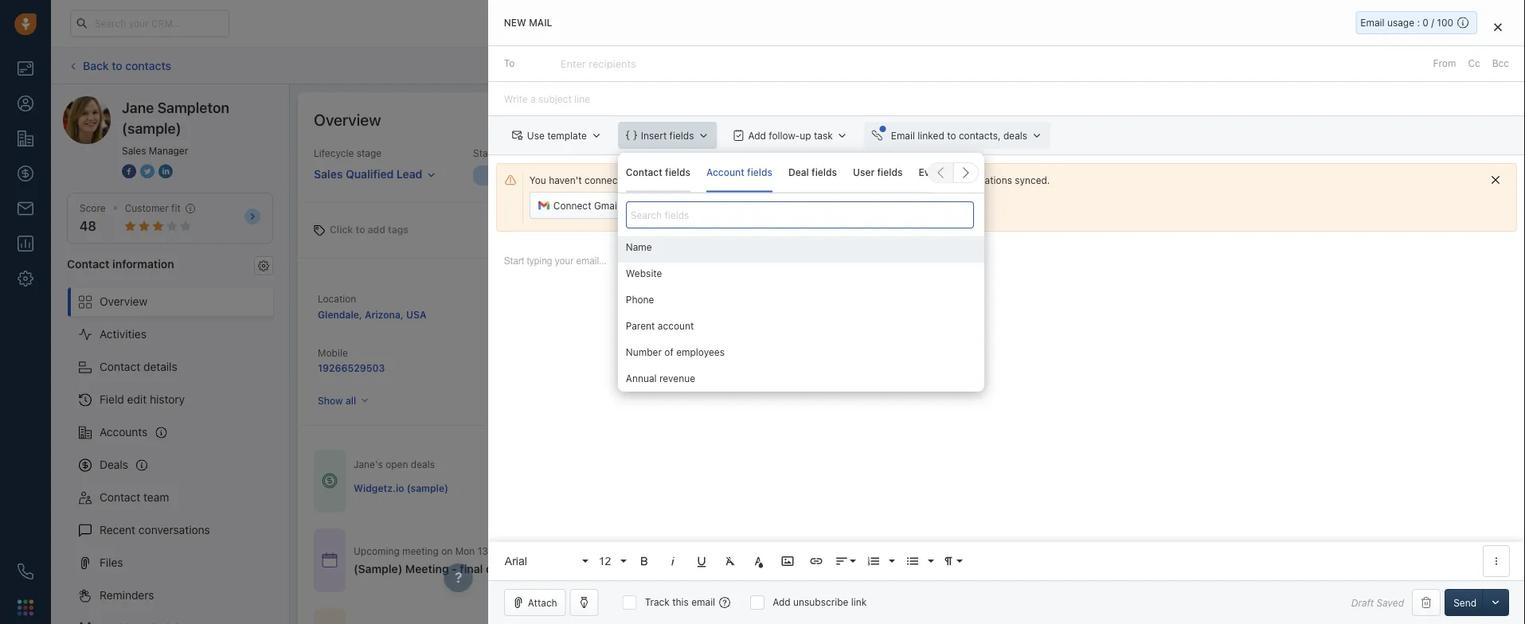 Task type: describe. For each thing, give the bounding box(es) containing it.
draft
[[1352, 597, 1374, 609]]

/ for negotiation / lost
[[1262, 170, 1265, 181]]

connected
[[585, 175, 633, 186]]

owner
[[624, 348, 652, 359]]

1 vertical spatial email
[[692, 597, 716, 608]]

back
[[83, 59, 109, 72]]

you haven't connected orlandogary85@gmail.com to the crm. connect it now to keep your conversations synced.
[[530, 175, 1050, 186]]

connect gmail button
[[530, 192, 629, 219]]

1 2023 from the left
[[513, 546, 537, 557]]

website
[[626, 268, 662, 279]]

widgetz.io inside accounts widgetz.io (sample)
[[597, 308, 648, 320]]

00:00
[[700, 546, 727, 557]]

different
[[708, 200, 746, 211]]

deals
[[100, 459, 128, 472]]

1 horizontal spatial (sample)
[[407, 483, 449, 494]]

add for add deal
[[1398, 60, 1416, 71]]

overview
[[1453, 114, 1493, 125]]

glendale,
[[318, 309, 362, 320]]

sales for sales manager
[[122, 145, 146, 156]]

show all
[[318, 395, 356, 406]]

follow-
[[769, 130, 800, 141]]

jane sampleton (sample)
[[122, 99, 229, 137]]

account
[[658, 321, 694, 332]]

janesampleton@gmail.com
[[876, 308, 1003, 320]]

contact fields link
[[626, 153, 691, 193]]

more misc image
[[1490, 554, 1504, 569]]

insert link (⌘k) image
[[809, 554, 824, 569]]

it
[[861, 175, 867, 186]]

100
[[1437, 17, 1454, 28]]

accounts for accounts widgetz.io (sample)
[[597, 292, 639, 303]]

paragraph format image
[[942, 554, 956, 569]]

track
[[645, 597, 670, 608]]

jane's
[[354, 459, 383, 471]]

lost
[[1268, 170, 1287, 181]]

qualified inside 'link'
[[346, 167, 394, 181]]

contact for contact details
[[100, 361, 140, 374]]

click to add tags
[[330, 224, 409, 235]]

align image
[[835, 554, 849, 569]]

sales for sales qualified lead
[[314, 167, 343, 181]]

1 horizontal spatial qualified
[[1057, 170, 1099, 181]]

fields for account fields
[[747, 167, 773, 178]]

bcc
[[1493, 58, 1510, 69]]

event fields
[[919, 167, 973, 178]]

add unsubscribe link
[[773, 597, 867, 608]]

jane's open deals
[[354, 459, 435, 471]]

this
[[673, 597, 689, 608]]

show
[[318, 395, 343, 406]]

twitter circled image
[[140, 163, 155, 180]]

phone element
[[10, 556, 41, 588]]

48 button
[[80, 219, 96, 234]]

fields for event fields
[[947, 167, 973, 178]]

/ for won / churned
[[1407, 170, 1410, 181]]

location
[[318, 293, 356, 304]]

12 button
[[593, 546, 628, 578]]

the inside upcoming meeting on mon 13 nov, 2023 from 23:30 to wed 15 nov, 2023 at 00:00 (sample) meeting - final discussion about the deal
[[580, 563, 597, 576]]

interested button
[[816, 166, 987, 185]]

deal inside upcoming meeting on mon 13 nov, 2023 from 23:30 to wed 15 nov, 2023 at 00:00 (sample) meeting - final discussion about the deal
[[600, 563, 623, 576]]

sales owner gary orlando
[[597, 348, 659, 374]]

contacted link
[[645, 166, 816, 186]]

add
[[368, 224, 385, 235]]

unordered list image
[[906, 554, 920, 569]]

clear formatting image
[[723, 554, 738, 569]]

accounts for accounts
[[100, 426, 148, 439]]

email inside button
[[749, 200, 773, 211]]

field
[[100, 393, 124, 406]]

fields for insert fields
[[670, 130, 694, 141]]

contact for contact fields
[[626, 167, 663, 178]]

unsubscribe
[[793, 597, 849, 608]]

contacts,
[[959, 130, 1001, 141]]

new mail
[[504, 17, 552, 28]]

sales qualified lead
[[314, 167, 423, 181]]

(sample)
[[354, 563, 403, 576]]

lifecycle stage
[[314, 148, 382, 159]]

contact for contact information
[[67, 257, 110, 270]]

Write a subject line text field
[[488, 82, 1526, 116]]

fit
[[171, 203, 181, 214]]

haven't
[[549, 175, 582, 186]]

/ inside dialog
[[1432, 17, 1435, 28]]

annual
[[626, 373, 657, 385]]

email linked to contacts, deals
[[891, 130, 1028, 141]]

mon
[[455, 546, 475, 557]]

Enter recipients text field
[[561, 51, 640, 77]]

connect for connect gmail
[[554, 200, 592, 211]]

wed
[[604, 546, 624, 557]]

negotiation / lost button
[[1159, 166, 1330, 185]]

customer fit
[[125, 203, 181, 214]]

task
[[814, 130, 833, 141]]

edit
[[127, 393, 147, 406]]

2 nov, from the left
[[640, 546, 660, 557]]

use template
[[527, 130, 587, 141]]

draft saved
[[1352, 597, 1405, 609]]

you
[[530, 175, 546, 186]]

saved
[[1377, 597, 1405, 609]]

gary
[[597, 363, 619, 374]]

ordered list image
[[867, 554, 881, 569]]

insert
[[641, 130, 667, 141]]

text color image
[[752, 554, 766, 569]]

template
[[547, 130, 587, 141]]

add for add unsubscribe link
[[773, 597, 791, 608]]

group containing name
[[618, 237, 985, 476]]

insert fields button
[[618, 122, 717, 149]]

19266529503
[[318, 363, 385, 374]]

event
[[919, 167, 945, 178]]

:
[[1418, 17, 1420, 28]]

fields for contact fields
[[665, 167, 691, 178]]

23:30
[[563, 546, 590, 557]]

customer
[[125, 203, 169, 214]]

0
[[1423, 17, 1429, 28]]

sales inside the sales owner gary orlando
[[597, 348, 621, 359]]

gmail
[[594, 200, 620, 211]]

new link
[[473, 166, 645, 186]]

status
[[473, 148, 502, 159]]

of
[[665, 347, 674, 358]]

customize
[[1403, 114, 1450, 125]]

italic (⌘i) image
[[666, 554, 680, 569]]

fields for user fields
[[878, 167, 903, 178]]

mobile
[[318, 348, 348, 359]]

revenue
[[660, 373, 696, 385]]

email for email linked to contacts, deals
[[891, 130, 915, 141]]

deal fields link
[[789, 153, 837, 193]]

user fields link
[[853, 153, 903, 193]]

meeting
[[405, 563, 449, 576]]

1 horizontal spatial conversations
[[950, 175, 1013, 186]]

connect for connect a different email
[[659, 200, 697, 211]]

sampleton
[[157, 99, 229, 116]]

up
[[800, 130, 811, 141]]

email image
[[1368, 17, 1379, 30]]



Task type: locate. For each thing, give the bounding box(es) containing it.
0 horizontal spatial qualified
[[346, 167, 394, 181]]

2 horizontal spatial add
[[1398, 60, 1416, 71]]

stage
[[357, 148, 382, 159]]

usa
[[406, 309, 427, 320]]

deal down wed
[[600, 563, 623, 576]]

1 vertical spatial conversations
[[139, 524, 210, 537]]

score 48
[[80, 203, 106, 234]]

contact down activities
[[100, 361, 140, 374]]

sales down lifecycle
[[314, 167, 343, 181]]

0 vertical spatial sales
[[122, 145, 146, 156]]

1 vertical spatial deal
[[600, 563, 623, 576]]

0 horizontal spatial sales
[[122, 145, 146, 156]]

contact for contact team
[[100, 491, 140, 504]]

deals inside email linked to contacts, deals button
[[1004, 130, 1028, 141]]

click
[[330, 224, 353, 235]]

email for email usage : 0 / 100
[[1361, 17, 1385, 28]]

underline (⌘u) image
[[695, 554, 709, 569]]

email
[[1361, 17, 1385, 28], [891, 130, 915, 141]]

0 horizontal spatial 2023
[[513, 546, 537, 557]]

add deal
[[1398, 60, 1438, 71]]

connect left a
[[659, 200, 697, 211]]

0 vertical spatial deals
[[1004, 130, 1028, 141]]

conversations right your
[[950, 175, 1013, 186]]

connect down haven't
[[554, 200, 592, 211]]

1 nov, from the left
[[491, 546, 511, 557]]

sales
[[122, 145, 146, 156], [314, 167, 343, 181], [597, 348, 621, 359]]

/ left lost
[[1262, 170, 1265, 181]]

your
[[927, 175, 947, 186]]

to inside upcoming meeting on mon 13 nov, 2023 from 23:30 to wed 15 nov, 2023 at 00:00 (sample) meeting - final discussion about the deal
[[593, 546, 602, 557]]

1 horizontal spatial new
[[554, 170, 574, 181]]

contact down 48 "button"
[[67, 257, 110, 270]]

0 vertical spatial (sample)
[[122, 119, 181, 137]]

add left from
[[1398, 60, 1416, 71]]

15
[[627, 546, 637, 557]]

email right different in the left top of the page
[[749, 200, 773, 211]]

0 vertical spatial the
[[776, 175, 791, 186]]

1 vertical spatial overview
[[100, 295, 148, 308]]

nov, right 13
[[491, 546, 511, 557]]

2 vertical spatial add
[[773, 597, 791, 608]]

parent
[[626, 321, 655, 332]]

0 horizontal spatial deal
[[600, 563, 623, 576]]

bold (⌘b) image
[[637, 554, 652, 569]]

(sample) up account
[[650, 308, 692, 320]]

container_wx8msf4aqz5i3rn1 image
[[322, 553, 338, 569]]

email
[[749, 200, 773, 211], [692, 597, 716, 608]]

email left the usage
[[1361, 17, 1385, 28]]

to inside the back to contacts link
[[112, 59, 122, 72]]

0 horizontal spatial accounts
[[100, 426, 148, 439]]

reminders
[[100, 589, 154, 602]]

the left crm.
[[776, 175, 791, 186]]

1 horizontal spatial email
[[1361, 17, 1385, 28]]

0 horizontal spatial (sample)
[[122, 119, 181, 137]]

deal
[[1419, 60, 1438, 71], [600, 563, 623, 576]]

0 horizontal spatial new
[[504, 17, 527, 28]]

janesampleton@gmail.com link
[[876, 306, 1003, 322]]

sales inside 'link'
[[314, 167, 343, 181]]

account
[[707, 167, 745, 178]]

0 vertical spatial new
[[504, 17, 527, 28]]

widgetz.io (sample) link for accounts
[[597, 308, 692, 320]]

fields inside dropdown button
[[670, 130, 694, 141]]

0 vertical spatial accounts
[[597, 292, 639, 303]]

connect a different email button
[[635, 192, 781, 219]]

1 horizontal spatial connect
[[659, 200, 697, 211]]

interested link
[[816, 166, 987, 185]]

facebook circled image
[[122, 163, 136, 180]]

team
[[143, 491, 169, 504]]

0 vertical spatial overview
[[314, 110, 381, 129]]

field edit history
[[100, 393, 185, 406]]

recent
[[100, 524, 136, 537]]

to right back
[[112, 59, 122, 72]]

/ right "0"
[[1432, 17, 1435, 28]]

the left 12
[[580, 563, 597, 576]]

add
[[1398, 60, 1416, 71], [748, 130, 766, 141], [773, 597, 791, 608]]

to right linked on the right of page
[[947, 130, 956, 141]]

negotiation / lost
[[1206, 170, 1287, 181]]

(sample) inside accounts widgetz.io (sample)
[[650, 308, 692, 320]]

1 vertical spatial the
[[580, 563, 597, 576]]

1 vertical spatial widgetz.io (sample) link
[[354, 482, 449, 495]]

annual revenue
[[626, 373, 696, 385]]

13
[[478, 546, 488, 557]]

to left wed
[[593, 546, 602, 557]]

email usage : 0 / 100
[[1361, 17, 1454, 28]]

0 horizontal spatial widgetz.io (sample) link
[[354, 482, 449, 495]]

number of employees
[[626, 347, 725, 358]]

fields for deal fields
[[812, 167, 837, 178]]

0 vertical spatial deal
[[1419, 60, 1438, 71]]

widgetz.io up parent
[[597, 308, 648, 320]]

2 horizontal spatial /
[[1432, 17, 1435, 28]]

contact fields
[[626, 167, 691, 178]]

1 horizontal spatial /
[[1407, 170, 1410, 181]]

email left linked on the right of page
[[891, 130, 915, 141]]

0 vertical spatial conversations
[[950, 175, 1013, 186]]

2 horizontal spatial sales
[[597, 348, 621, 359]]

email right this
[[692, 597, 716, 608]]

files
[[100, 557, 123, 570]]

deals right contacts,
[[1004, 130, 1028, 141]]

meeting
[[402, 546, 439, 557]]

qualified down stage
[[346, 167, 394, 181]]

1 vertical spatial accounts
[[100, 426, 148, 439]]

/ right won
[[1407, 170, 1410, 181]]

mobile 19266529503
[[318, 348, 385, 374]]

connect gmail
[[554, 200, 620, 211]]

add deal button
[[1374, 52, 1446, 79]]

final
[[460, 563, 483, 576]]

2023 left at
[[663, 546, 686, 557]]

1 horizontal spatial widgetz.io (sample) link
[[597, 308, 692, 320]]

add left follow-
[[748, 130, 766, 141]]

send
[[1454, 597, 1477, 609]]

(sample) inside jane sampleton (sample)
[[122, 119, 181, 137]]

application containing arial
[[488, 240, 1526, 581]]

(sample)
[[122, 119, 181, 137], [650, 308, 692, 320], [407, 483, 449, 494]]

new for new mail
[[504, 17, 527, 28]]

information
[[112, 257, 174, 270]]

arizona,
[[365, 309, 404, 320]]

1 vertical spatial add
[[748, 130, 766, 141]]

score
[[80, 203, 106, 214]]

1 horizontal spatial deals
[[1004, 130, 1028, 141]]

name
[[626, 242, 652, 253]]

0 horizontal spatial email
[[692, 597, 716, 608]]

fields
[[670, 130, 694, 141], [665, 167, 691, 178], [747, 167, 773, 178], [812, 167, 837, 178], [878, 167, 903, 178], [947, 167, 973, 178]]

2 horizontal spatial connect
[[821, 175, 859, 186]]

interested
[[880, 170, 927, 181]]

conversations
[[950, 175, 1013, 186], [139, 524, 210, 537]]

(sample) down open
[[407, 483, 449, 494]]

1 horizontal spatial nov,
[[640, 546, 660, 557]]

1 vertical spatial sales
[[314, 167, 343, 181]]

add left unsubscribe
[[773, 597, 791, 608]]

account fields link
[[707, 153, 773, 193]]

to left add
[[356, 224, 365, 235]]

Search fields search field
[[626, 202, 974, 229]]

negotiation / lost link
[[1159, 166, 1330, 185]]

sales up the gary
[[597, 348, 621, 359]]

contacted
[[711, 170, 759, 181]]

0 vertical spatial email
[[749, 200, 773, 211]]

container_wx8msf4aqz5i3rn1 image
[[322, 473, 338, 489]]

accounts inside accounts widgetz.io (sample)
[[597, 292, 639, 303]]

1 vertical spatial email
[[891, 130, 915, 141]]

insert image (⌘p) image
[[781, 554, 795, 569]]

glendale, arizona, usa link
[[318, 309, 427, 320]]

orlando
[[622, 363, 659, 374]]

1 vertical spatial (sample)
[[650, 308, 692, 320]]

overview up lifecycle stage
[[314, 110, 381, 129]]

1 vertical spatial new
[[554, 170, 574, 181]]

2 vertical spatial sales
[[597, 348, 621, 359]]

back to contacts link
[[67, 53, 172, 78]]

nov, right 15
[[640, 546, 660, 557]]

1 horizontal spatial overview
[[314, 110, 381, 129]]

(sample) up sales manager
[[122, 119, 181, 137]]

contact team
[[100, 491, 169, 504]]

email linked to contacts, deals button
[[864, 122, 1051, 149]]

from
[[1434, 58, 1457, 69]]

phone
[[626, 294, 654, 306]]

1 horizontal spatial widgetz.io
[[597, 308, 648, 320]]

0 horizontal spatial conversations
[[139, 524, 210, 537]]

close image
[[1495, 22, 1503, 31]]

widgetz.io (sample) link for jane's open deals
[[354, 482, 449, 495]]

to inside email linked to contacts, deals button
[[947, 130, 956, 141]]

1 horizontal spatial deal
[[1419, 60, 1438, 71]]

(sample) for widgetz.io
[[650, 308, 692, 320]]

contact down insert
[[626, 167, 663, 178]]

sales up facebook circled image
[[122, 145, 146, 156]]

1 vertical spatial widgetz.io
[[354, 483, 404, 494]]

widgetz.io (sample) link down open
[[354, 482, 449, 495]]

accounts up deals
[[100, 426, 148, 439]]

accounts down website
[[597, 292, 639, 303]]

conversations down team
[[139, 524, 210, 537]]

widgetz.io down jane's
[[354, 483, 404, 494]]

widgetz.io (sample) link up parent
[[597, 308, 692, 320]]

email inside button
[[891, 130, 915, 141]]

2 horizontal spatial (sample)
[[650, 308, 692, 320]]

deals right open
[[411, 459, 435, 471]]

widgetz.io (sample)
[[354, 483, 449, 494]]

attach button
[[504, 590, 566, 617]]

(sample) for sampleton
[[122, 119, 181, 137]]

Search your CRM... text field
[[70, 10, 229, 37]]

customize overview
[[1403, 114, 1493, 125]]

1 horizontal spatial the
[[776, 175, 791, 186]]

new right you
[[554, 170, 574, 181]]

add inside add deal button
[[1398, 60, 1416, 71]]

new for new
[[554, 170, 574, 181]]

group
[[618, 237, 985, 476]]

0 vertical spatial email
[[1361, 17, 1385, 28]]

to left the deal
[[765, 175, 774, 186]]

2 vertical spatial (sample)
[[407, 483, 449, 494]]

0 horizontal spatial connect
[[554, 200, 592, 211]]

on
[[442, 546, 453, 557]]

to
[[504, 58, 515, 69]]

tags
[[388, 224, 409, 235]]

new
[[504, 17, 527, 28], [554, 170, 574, 181]]

dialog
[[488, 0, 1526, 625]]

0 horizontal spatial /
[[1262, 170, 1265, 181]]

overview up activities
[[100, 295, 148, 308]]

2 2023 from the left
[[663, 546, 686, 557]]

qualified link
[[987, 166, 1159, 186]]

0 horizontal spatial widgetz.io
[[354, 483, 404, 494]]

1 vertical spatial deals
[[411, 459, 435, 471]]

0 horizontal spatial email
[[891, 130, 915, 141]]

won / churned
[[1384, 170, 1452, 181]]

1 horizontal spatial 2023
[[663, 546, 686, 557]]

orlandogary85@gmail.com
[[635, 175, 762, 186]]

insert fields
[[641, 130, 694, 141]]

mng settings image
[[258, 260, 269, 271]]

2023
[[513, 546, 537, 557], [663, 546, 686, 557]]

0 vertical spatial widgetz.io (sample) link
[[597, 308, 692, 320]]

the inside dialog
[[776, 175, 791, 186]]

manager
[[149, 145, 188, 156]]

dialog containing arial
[[488, 0, 1526, 625]]

parent account
[[626, 321, 694, 332]]

user fields
[[853, 167, 903, 178]]

add for add follow-up task
[[748, 130, 766, 141]]

0 horizontal spatial deals
[[411, 459, 435, 471]]

contact information
[[67, 257, 174, 270]]

freshworks switcher image
[[18, 600, 33, 616]]

application
[[488, 240, 1526, 581]]

0 horizontal spatial the
[[580, 563, 597, 576]]

12
[[599, 555, 611, 568]]

qualified
[[346, 167, 394, 181], [1057, 170, 1099, 181]]

churned
[[1412, 170, 1452, 181]]

1 horizontal spatial add
[[773, 597, 791, 608]]

all
[[346, 395, 356, 406]]

linkedin circled image
[[159, 163, 173, 180]]

deal inside add deal button
[[1419, 60, 1438, 71]]

deals
[[1004, 130, 1028, 141], [411, 459, 435, 471]]

1 horizontal spatial sales
[[314, 167, 343, 181]]

2023 up discussion
[[513, 546, 537, 557]]

0 horizontal spatial add
[[748, 130, 766, 141]]

0 vertical spatial widgetz.io
[[597, 308, 648, 320]]

new left mail
[[504, 17, 527, 28]]

1 horizontal spatial accounts
[[597, 292, 639, 303]]

phone image
[[18, 564, 33, 580]]

to right now
[[891, 175, 900, 186]]

synced.
[[1015, 175, 1050, 186]]

0 horizontal spatial overview
[[100, 295, 148, 308]]

connect left "it"
[[821, 175, 859, 186]]

1 horizontal spatial email
[[749, 200, 773, 211]]

won / churned button
[[1330, 166, 1502, 185]]

now
[[870, 175, 888, 186]]

use template button
[[504, 122, 610, 149]]

0 horizontal spatial nov,
[[491, 546, 511, 557]]

0 vertical spatial add
[[1398, 60, 1416, 71]]

contact up recent
[[100, 491, 140, 504]]

number
[[626, 347, 662, 358]]

qualified right synced.
[[1057, 170, 1099, 181]]

deal down "0"
[[1419, 60, 1438, 71]]

linked
[[918, 130, 945, 141]]



Task type: vqa. For each thing, say whether or not it's contained in the screenshot.
first the 13 from the bottom of the page
no



